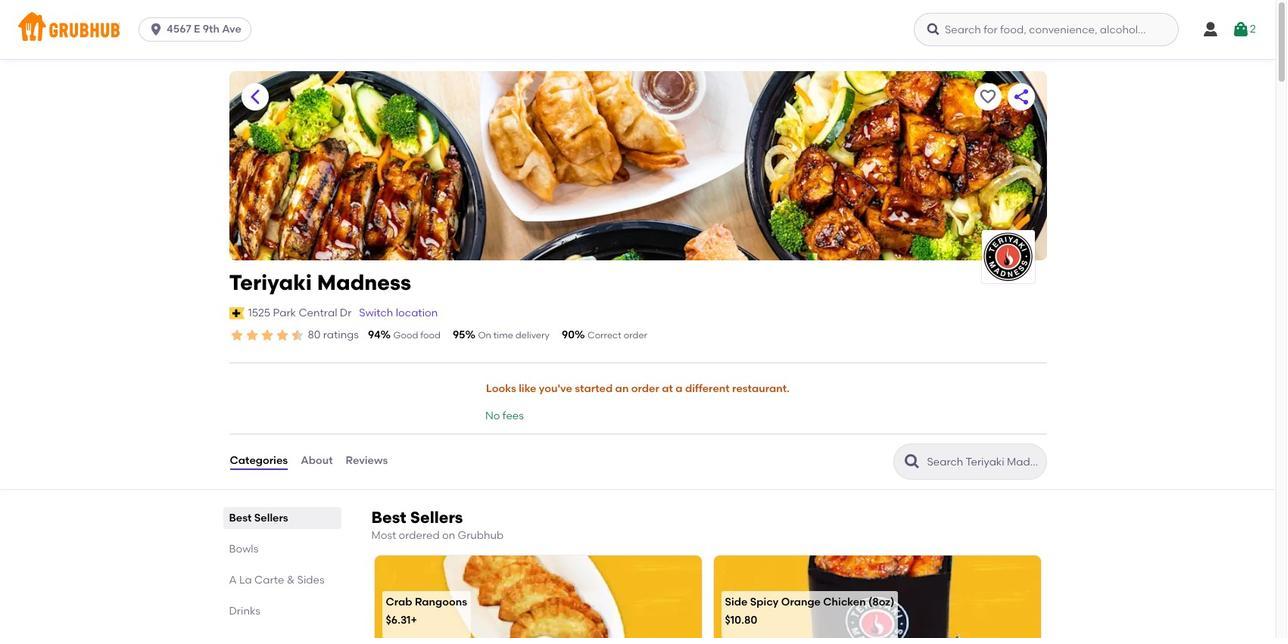 Task type: describe. For each thing, give the bounding box(es) containing it.
&
[[287, 574, 295, 587]]

best for best sellers
[[229, 512, 252, 524]]

categories button
[[229, 434, 289, 489]]

restaurant.
[[732, 383, 790, 395]]

search icon image
[[903, 453, 921, 471]]

an
[[615, 383, 629, 395]]

sellers for best sellers
[[254, 512, 288, 524]]

order inside button
[[631, 383, 659, 395]]

1525
[[248, 306, 270, 319]]

9th
[[203, 23, 220, 36]]

subscription pass image
[[229, 307, 244, 319]]

a
[[676, 383, 683, 395]]

orange
[[781, 596, 821, 609]]

la
[[239, 574, 252, 587]]

location
[[396, 306, 438, 319]]

delivery
[[516, 330, 550, 341]]

80
[[308, 329, 321, 342]]

teriyaki madness  logo image
[[982, 232, 1035, 281]]

started
[[575, 383, 613, 395]]

central
[[299, 306, 337, 319]]

ratings
[[323, 329, 359, 342]]

carte
[[254, 574, 284, 587]]

at
[[662, 383, 673, 395]]

correct order
[[588, 330, 647, 341]]

no fees
[[485, 410, 524, 423]]

switch
[[359, 306, 393, 319]]

80 ratings
[[308, 329, 359, 342]]

madness
[[317, 270, 411, 295]]

fees
[[503, 410, 524, 423]]

ordered
[[399, 529, 440, 542]]

most
[[371, 529, 396, 542]]

(8oz)
[[869, 596, 895, 609]]

save this restaurant image
[[979, 88, 997, 106]]

4567 e 9th ave button
[[139, 17, 257, 42]]

svg image inside the 2 button
[[1232, 20, 1250, 39]]

crab
[[386, 596, 412, 609]]

1525 park central dr
[[248, 306, 352, 319]]

Search Teriyaki Madness  search field
[[926, 455, 1042, 469]]

2
[[1250, 23, 1256, 35]]

teriyaki
[[229, 270, 312, 295]]

looks like you've started an order at a different restaurant. button
[[485, 373, 791, 406]]

you've
[[539, 383, 572, 395]]

drinks
[[229, 605, 260, 618]]

chicken
[[823, 596, 866, 609]]

rangoons
[[415, 596, 467, 609]]

Search for food, convenience, alcohol... search field
[[914, 13, 1179, 46]]

switch location
[[359, 306, 438, 319]]

4567 e 9th ave
[[167, 23, 241, 36]]

side
[[725, 596, 748, 609]]

reviews
[[346, 455, 388, 468]]

95
[[453, 329, 465, 342]]

sellers for best sellers most ordered on grubhub
[[410, 508, 463, 527]]

different
[[685, 383, 730, 395]]

side spicy orange chicken (8oz) $10.80
[[725, 596, 895, 627]]



Task type: locate. For each thing, give the bounding box(es) containing it.
e
[[194, 23, 200, 36]]

sellers
[[410, 508, 463, 527], [254, 512, 288, 524]]

grubhub
[[458, 529, 504, 542]]

sides
[[297, 574, 325, 587]]

best sellers most ordered on grubhub
[[371, 508, 504, 542]]

on
[[478, 330, 491, 341]]

94
[[368, 329, 381, 342]]

1 vertical spatial order
[[631, 383, 659, 395]]

looks like you've started an order at a different restaurant.
[[486, 383, 790, 395]]

best for best sellers most ordered on grubhub
[[371, 508, 406, 527]]

best
[[371, 508, 406, 527], [229, 512, 252, 524]]

time
[[494, 330, 513, 341]]

best up most
[[371, 508, 406, 527]]

about
[[301, 455, 333, 468]]

on
[[442, 529, 455, 542]]

a la carte & sides
[[229, 574, 325, 587]]

1525 park central dr button
[[247, 305, 352, 322]]

dr
[[340, 306, 352, 319]]

reviews button
[[345, 434, 389, 489]]

main navigation navigation
[[0, 0, 1276, 59]]

1 horizontal spatial best
[[371, 508, 406, 527]]

$6.31
[[386, 614, 411, 627]]

bowls
[[229, 543, 258, 556]]

like
[[519, 383, 537, 395]]

switch location button
[[358, 305, 439, 322]]

teriyaki madness
[[229, 270, 411, 295]]

categories
[[230, 455, 288, 468]]

$10.80
[[725, 614, 758, 627]]

share icon image
[[1012, 88, 1030, 106]]

on time delivery
[[478, 330, 550, 341]]

0 horizontal spatial best
[[229, 512, 252, 524]]

save this restaurant button
[[974, 83, 1001, 111]]

4567
[[167, 23, 191, 36]]

1 horizontal spatial sellers
[[410, 508, 463, 527]]

ave
[[222, 23, 241, 36]]

svg image
[[1202, 20, 1220, 39], [1232, 20, 1250, 39], [149, 22, 164, 37], [926, 22, 941, 37]]

best inside best sellers most ordered on grubhub
[[371, 508, 406, 527]]

caret left icon image
[[246, 88, 264, 106]]

star icon image
[[229, 328, 244, 343], [244, 328, 259, 343], [259, 328, 275, 343], [275, 328, 290, 343], [290, 328, 305, 343], [290, 328, 305, 343]]

looks
[[486, 383, 516, 395]]

0 vertical spatial order
[[624, 330, 647, 341]]

good
[[393, 330, 418, 341]]

no
[[485, 410, 500, 423]]

spicy
[[750, 596, 779, 609]]

good food
[[393, 330, 441, 341]]

best up bowls
[[229, 512, 252, 524]]

sellers inside best sellers most ordered on grubhub
[[410, 508, 463, 527]]

best sellers
[[229, 512, 288, 524]]

about button
[[300, 434, 334, 489]]

park
[[273, 306, 296, 319]]

order right correct
[[624, 330, 647, 341]]

order
[[624, 330, 647, 341], [631, 383, 659, 395]]

svg image inside 4567 e 9th ave button
[[149, 22, 164, 37]]

2 button
[[1232, 16, 1256, 43]]

90
[[562, 329, 575, 342]]

crab rangoons $6.31 +
[[386, 596, 467, 627]]

food
[[420, 330, 441, 341]]

0 horizontal spatial sellers
[[254, 512, 288, 524]]

sellers up bowls
[[254, 512, 288, 524]]

sellers up 'on'
[[410, 508, 463, 527]]

+
[[411, 614, 417, 627]]

correct
[[588, 330, 622, 341]]

a
[[229, 574, 237, 587]]

order left at
[[631, 383, 659, 395]]



Task type: vqa. For each thing, say whether or not it's contained in the screenshot.
Gluten. in Brisket ground beef patty, lettuce, tomato, onion, brioche bun served with your choice of side.    Possible Allergies: Onion, Tomato, Gluten.
no



